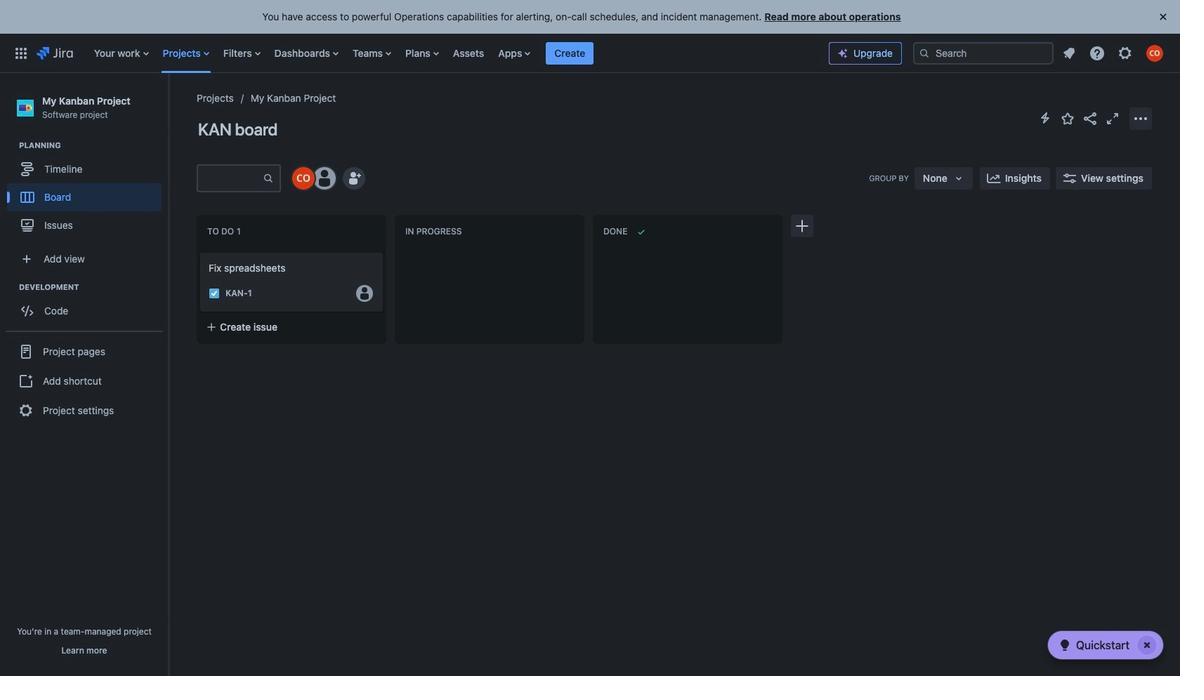 Task type: describe. For each thing, give the bounding box(es) containing it.
task image
[[209, 288, 220, 299]]

development image
[[2, 279, 19, 296]]

planning image
[[2, 137, 19, 154]]

group for planning image
[[7, 140, 168, 244]]

0 horizontal spatial list
[[87, 33, 829, 73]]

to do element
[[207, 226, 244, 237]]

search image
[[919, 47, 930, 59]]

help image
[[1089, 45, 1106, 61]]

heading for planning image
[[19, 140, 168, 151]]

Search this board text field
[[198, 166, 263, 191]]

heading for development image
[[19, 282, 168, 293]]

group for development image
[[7, 282, 168, 330]]

automations menu button icon image
[[1037, 110, 1054, 126]]

create issue image
[[190, 243, 207, 260]]

add people image
[[346, 170, 362, 187]]

star kan board image
[[1059, 110, 1076, 127]]

appswitcher icon image
[[13, 45, 30, 61]]

create column image
[[794, 218, 811, 235]]

check image
[[1056, 637, 1073, 654]]

1 horizontal spatial list
[[1057, 40, 1172, 66]]



Task type: locate. For each thing, give the bounding box(es) containing it.
dismiss image
[[1155, 8, 1172, 25]]

sidebar navigation image
[[153, 90, 184, 118]]

list item
[[546, 33, 594, 73]]

enter full screen image
[[1104, 110, 1121, 127]]

notifications image
[[1061, 45, 1078, 61]]

1 vertical spatial heading
[[19, 282, 168, 293]]

view settings image
[[1061, 170, 1078, 187]]

2 heading from the top
[[19, 282, 168, 293]]

heading
[[19, 140, 168, 151], [19, 282, 168, 293]]

0 vertical spatial heading
[[19, 140, 168, 151]]

banner
[[0, 33, 1180, 73]]

Search field
[[913, 42, 1054, 64]]

sidebar element
[[0, 73, 169, 676]]

0 vertical spatial group
[[7, 140, 168, 244]]

1 heading from the top
[[19, 140, 168, 151]]

2 vertical spatial group
[[6, 331, 163, 431]]

1 vertical spatial group
[[7, 282, 168, 330]]

your profile and settings image
[[1146, 45, 1163, 61]]

settings image
[[1117, 45, 1134, 61]]

group
[[7, 140, 168, 244], [7, 282, 168, 330], [6, 331, 163, 431]]

list
[[87, 33, 829, 73], [1057, 40, 1172, 66]]

jira image
[[37, 45, 73, 61], [37, 45, 73, 61]]

more image
[[1132, 110, 1149, 127]]

dismiss quickstart image
[[1136, 634, 1158, 657]]

primary element
[[8, 33, 829, 73]]

None search field
[[913, 42, 1054, 64]]



Task type: vqa. For each thing, say whether or not it's contained in the screenshot.
the bottommost PROJECTS
no



